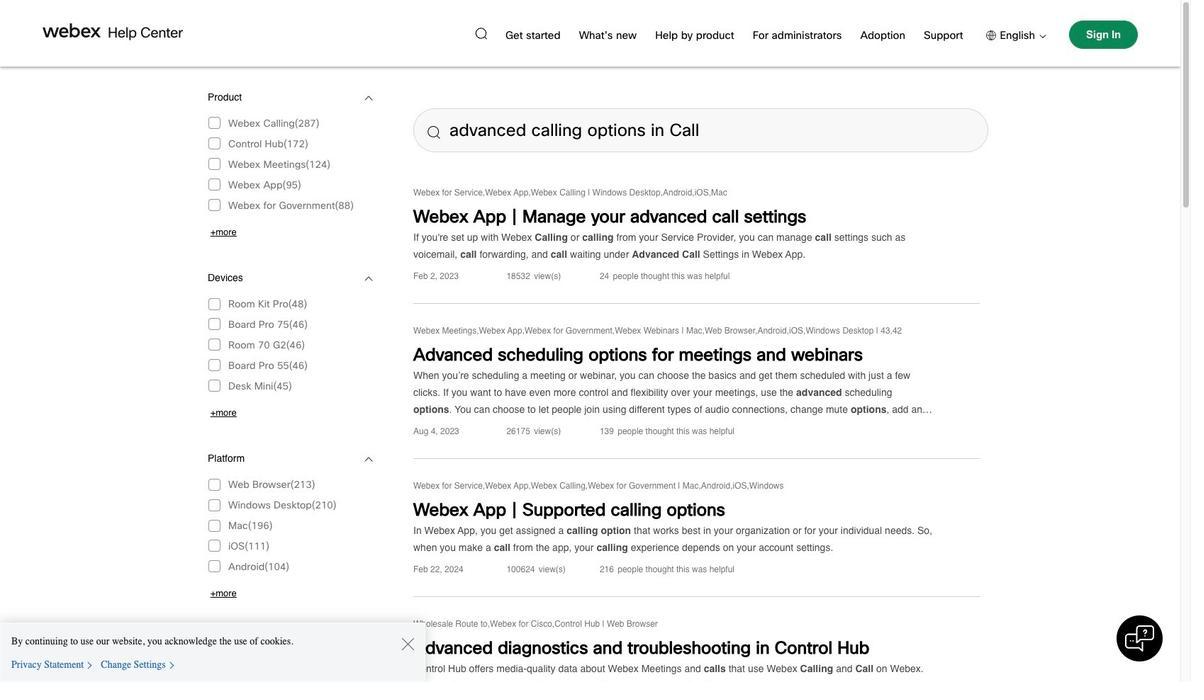 Task type: locate. For each thing, give the bounding box(es) containing it.
arrow image
[[1035, 35, 1047, 38]]

1 vertical spatial arrow down image
[[365, 451, 374, 469]]

total results 775 element
[[413, 174, 980, 683]]

search icon image
[[475, 27, 487, 39], [428, 126, 440, 139]]

1 horizontal spatial search icon image
[[475, 27, 487, 39]]

privacy alert dialog
[[0, 623, 425, 683]]

0 horizontal spatial search icon image
[[428, 126, 440, 139]]

0 vertical spatial search icon image
[[475, 27, 487, 39]]

chat help image
[[1126, 625, 1154, 654]]

arrow down image
[[365, 89, 374, 107], [365, 451, 374, 469]]

1 arrow down image from the top
[[365, 89, 374, 107]]

search-input field
[[413, 108, 989, 152]]

0 vertical spatial arrow down image
[[365, 89, 374, 107]]



Task type: describe. For each thing, give the bounding box(es) containing it.
1 vertical spatial search icon image
[[428, 126, 440, 139]]

arrow down image
[[365, 270, 374, 288]]

webex logo image
[[43, 23, 101, 38]]

2 arrow down image from the top
[[365, 451, 374, 469]]



Task type: vqa. For each thing, say whether or not it's contained in the screenshot.
Total results 961 element
no



